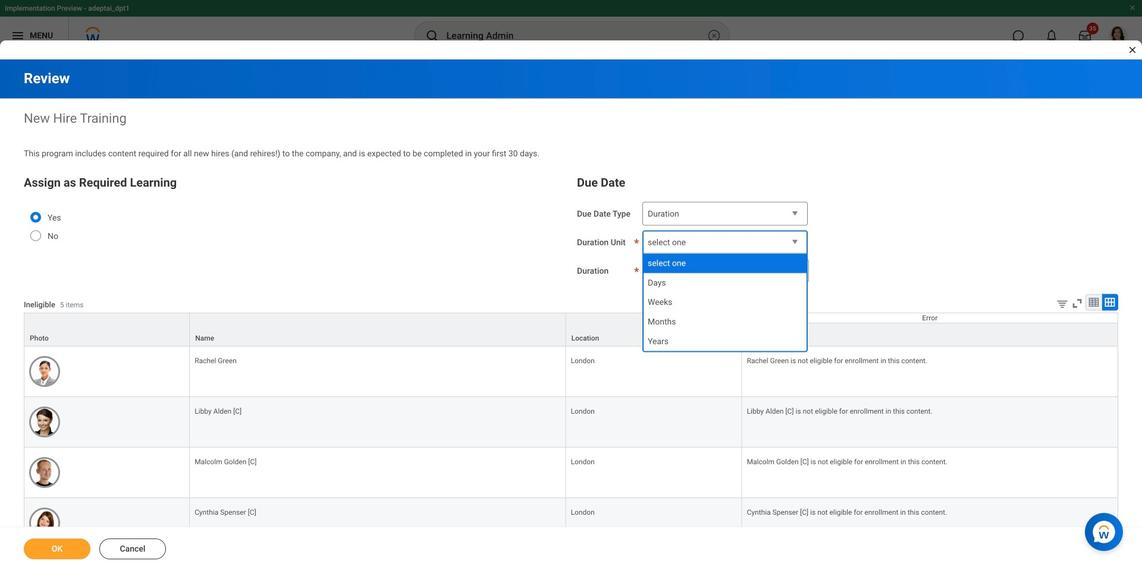 Task type: vqa. For each thing, say whether or not it's contained in the screenshot.
Malcolm Golden [C] ELEMENT
yes



Task type: locate. For each thing, give the bounding box(es) containing it.
profile logan mcneil element
[[1102, 23, 1135, 49]]

toolbar
[[1047, 294, 1119, 313]]

2 london element from the top
[[571, 405, 595, 416]]

fullscreen image
[[1071, 297, 1084, 310]]

cynthia spenser [c] is not eligible for enrollment in this content. element
[[747, 506, 947, 517]]

banner
[[0, 0, 1143, 55]]

london element
[[571, 355, 595, 365], [571, 405, 595, 416], [571, 456, 595, 467], [571, 506, 595, 517]]

1 horizontal spatial group
[[577, 174, 1119, 283]]

london element for malcolm golden [c] is not eligible for enrollment in this content. element
[[571, 456, 595, 467]]

search image
[[425, 29, 439, 43]]

inbox large image
[[1079, 30, 1091, 42]]

2 row from the top
[[24, 323, 1119, 347]]

rachel green is not eligible for enrollment in this content. element
[[747, 355, 928, 365]]

3 london element from the top
[[571, 456, 595, 467]]

4 london element from the top
[[571, 506, 595, 517]]

cynthia spenser [c] element
[[195, 506, 256, 517]]

None text field
[[643, 259, 809, 283]]

group
[[24, 174, 565, 257], [577, 174, 1119, 283]]

employee's photo (rachel green) image
[[29, 356, 60, 387]]

1 row from the top
[[24, 313, 1119, 347]]

dialog
[[0, 0, 1143, 571]]

0 horizontal spatial group
[[24, 174, 565, 257]]

row
[[24, 313, 1119, 347], [24, 323, 1119, 347], [24, 347, 1119, 397], [24, 397, 1119, 448], [24, 448, 1119, 499], [24, 499, 1119, 549]]

main content
[[0, 60, 1143, 571]]

malcolm golden [c] is not eligible for enrollment in this content. element
[[747, 456, 948, 467]]

rachel green element
[[195, 355, 237, 365]]

select one element
[[648, 258, 686, 269]]

table image
[[1088, 297, 1100, 309]]

select to filter grid data image
[[1056, 298, 1069, 310]]

libby alden [c] is not eligible for enrollment in this content. element
[[747, 405, 933, 416]]

3 row from the top
[[24, 347, 1119, 397]]

1 london element from the top
[[571, 355, 595, 365]]

libby alden [c] element
[[195, 405, 242, 416]]



Task type: describe. For each thing, give the bounding box(es) containing it.
days element
[[648, 278, 666, 289]]

london element for the rachel green is not eligible for enrollment in this content. element
[[571, 355, 595, 365]]

london element for libby alden [c] is not eligible for enrollment in this content. element
[[571, 405, 595, 416]]

1 group from the left
[[24, 174, 565, 257]]

duration unit list box
[[644, 254, 807, 351]]

employee's photo (malcolm golden [c]) image
[[29, 458, 60, 489]]

employee's photo (libby alden [c]) image
[[29, 407, 60, 438]]

employee's photo (cynthia spenser [c]) image
[[29, 508, 60, 539]]

5 row from the top
[[24, 448, 1119, 499]]

close review image
[[1128, 45, 1138, 55]]

malcolm golden [c] element
[[195, 456, 257, 467]]

6 row from the top
[[24, 499, 1119, 549]]

workday assistant region
[[1085, 509, 1128, 552]]

weeks element
[[648, 297, 673, 308]]

london element for cynthia spenser [c] is not eligible for enrollment in this content. element
[[571, 506, 595, 517]]

4 row from the top
[[24, 397, 1119, 448]]

notifications large image
[[1046, 30, 1058, 42]]

close environment banner image
[[1129, 4, 1137, 11]]

2 group from the left
[[577, 174, 1119, 283]]

x circle image
[[707, 29, 722, 43]]

months element
[[648, 317, 676, 328]]

years element
[[648, 336, 669, 347]]

expand table image
[[1104, 297, 1116, 309]]



